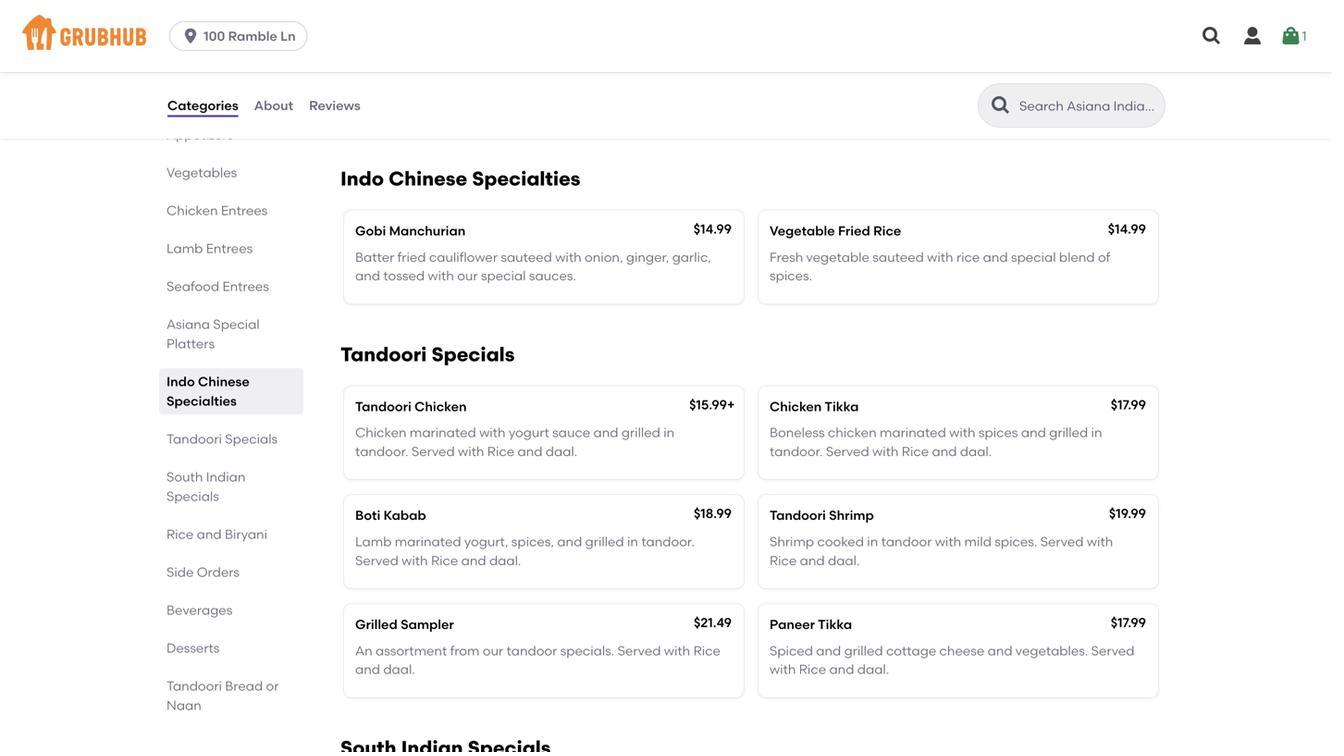 Task type: locate. For each thing, give the bounding box(es) containing it.
entrees for seafood entrees
[[223, 279, 269, 294]]

tandoori
[[341, 343, 427, 366], [355, 399, 412, 415], [167, 431, 222, 447], [770, 508, 826, 524], [167, 678, 222, 694]]

reviews
[[309, 98, 361, 113]]

specialties down tomato,
[[472, 167, 581, 191]]

served inside shrimp cooked in tandoor with mild spices. served with rice and daal.
[[1041, 534, 1084, 550]]

0 vertical spatial indo chinese specialties
[[341, 167, 581, 191]]

marinated inside lamb marinated yogurt, spices, and grilled in tandoor. served with rice and daal.
[[395, 534, 462, 550]]

shrimp up the cooked
[[830, 508, 875, 524]]

2 vertical spatial entrees
[[223, 279, 269, 294]]

cauliflower
[[429, 249, 498, 265]]

0 vertical spatial entrees
[[221, 203, 268, 218]]

marinated inside boneless chicken marinated with spices and grilled in tandoor. served with rice and daal.
[[880, 425, 947, 441]]

1 horizontal spatial our
[[483, 643, 504, 659]]

indo up gobi
[[341, 167, 384, 191]]

2 $14.99 from the left
[[1109, 221, 1147, 237]]

shrimp inside shrimp cooked in tandoor with mild spices. served with rice and daal.
[[770, 534, 815, 550]]

tandoor.
[[355, 444, 409, 460], [770, 444, 823, 460], [642, 534, 695, 550]]

entrees up special
[[223, 279, 269, 294]]

0 vertical spatial specialties
[[472, 167, 581, 191]]

sauce
[[553, 425, 591, 441]]

chicken up boneless
[[770, 399, 822, 415]]

tandoor. down tandoori chicken
[[355, 444, 409, 460]]

specials.
[[561, 643, 615, 659]]

0 horizontal spatial indo
[[167, 374, 195, 390]]

2 horizontal spatial tandoor.
[[770, 444, 823, 460]]

1 vertical spatial indo
[[167, 374, 195, 390]]

rice inside chicken marinated with yogurt sauce and grilled in tandoor. served with rice and daal.
[[488, 444, 515, 460]]

grilled right sauce
[[622, 425, 661, 441]]

1 horizontal spatial $14.99
[[1109, 221, 1147, 237]]

our inside batter fried cauliflower sauteed with onion, ginger, garlic, and tossed with our special sauces.
[[457, 268, 478, 284]]

0 horizontal spatial special
[[481, 268, 526, 284]]

lamb down boti
[[355, 534, 392, 550]]

tandoor left "specials."
[[507, 643, 558, 659]]

$14.99 for fresh vegetable sauteed with rice and special blend of spices.
[[1109, 221, 1147, 237]]

with right "specials."
[[664, 643, 691, 659]]

entrees up lamb entrees
[[221, 203, 268, 218]]

grilled inside the spiced and grilled cottage cheese and vegetables. served with rice and daal.
[[845, 643, 884, 659]]

specials up tandoori chicken
[[432, 343, 515, 366]]

grilled down paneer tikka
[[845, 643, 884, 659]]

grilled sampler
[[355, 617, 454, 633]]

grilled inside lamb marinated yogurt, spices, and grilled in tandoor. served with rice and daal.
[[586, 534, 624, 550]]

0 vertical spatial $17.99
[[1111, 397, 1147, 413]]

special down cauliflower
[[481, 268, 526, 284]]

0 vertical spatial specials
[[432, 343, 515, 366]]

0 vertical spatial tandoori specials
[[341, 343, 515, 366]]

marinated down tandoori chicken
[[410, 425, 476, 441]]

1 vertical spatial shrimp
[[770, 534, 815, 550]]

grilled
[[622, 425, 661, 441], [1050, 425, 1089, 441], [586, 534, 624, 550], [845, 643, 884, 659]]

our inside an assortment from our tandoor specials. served with rice and daal.
[[483, 643, 504, 659]]

0 horizontal spatial our
[[457, 268, 478, 284]]

1 vertical spatial $17.99
[[1111, 615, 1147, 631]]

served down boti
[[355, 553, 399, 569]]

1 horizontal spatial tandoori specials
[[341, 343, 515, 366]]

cheese left vegetables. in the bottom right of the page
[[940, 643, 985, 659]]

cottage cheese in the tomato, onion & spices.
[[355, 93, 642, 109]]

categories
[[168, 98, 239, 113]]

1 horizontal spatial cheese
[[940, 643, 985, 659]]

masala
[[446, 67, 493, 83]]

fresh
[[770, 249, 804, 265]]

with up sauces.
[[556, 249, 582, 265]]

served right vegetables. in the bottom right of the page
[[1092, 643, 1135, 659]]

special inside fresh vegetable sauteed with rice and special blend of spices.
[[1012, 249, 1057, 265]]

lamb up seafood
[[167, 241, 203, 256]]

main navigation navigation
[[0, 0, 1333, 72]]

spices. right mild
[[995, 534, 1038, 550]]

paneer butter masala plt
[[355, 67, 514, 83]]

1 vertical spatial paneer
[[770, 617, 816, 633]]

entrees up seafood entrees in the top left of the page
[[206, 241, 253, 256]]

1 horizontal spatial lamb
[[355, 534, 392, 550]]

daal. inside chicken marinated with yogurt sauce and grilled in tandoor. served with rice and daal.
[[546, 444, 578, 460]]

spices. down fresh
[[770, 268, 813, 284]]

0 vertical spatial paneer
[[355, 67, 401, 83]]

2 sauteed from the left
[[873, 249, 925, 265]]

kabab
[[384, 508, 426, 524]]

1 vertical spatial entrees
[[206, 241, 253, 256]]

appetizers
[[167, 127, 233, 143]]

chicken down vegetables
[[167, 203, 218, 218]]

1 horizontal spatial chinese
[[389, 167, 468, 191]]

1 sauteed from the left
[[501, 249, 553, 265]]

tomato,
[[495, 93, 545, 109]]

0 vertical spatial tandoor
[[882, 534, 932, 550]]

and inside an assortment from our tandoor specials. served with rice and daal.
[[355, 662, 380, 678]]

vegetable
[[770, 223, 836, 239]]

$17.99
[[1111, 397, 1147, 413], [1111, 615, 1147, 631]]

in
[[457, 93, 468, 109], [664, 425, 675, 441], [1092, 425, 1103, 441], [628, 534, 639, 550], [868, 534, 879, 550]]

spices. right &
[[599, 93, 642, 109]]

chicken inside chicken marinated with yogurt sauce and grilled in tandoor. served with rice and daal.
[[355, 425, 407, 441]]

and inside shrimp cooked in tandoor with mild spices. served with rice and daal.
[[800, 553, 825, 569]]

0 horizontal spatial $14.99
[[694, 221, 732, 237]]

about
[[254, 98, 293, 113]]

served right mild
[[1041, 534, 1084, 550]]

indo chinese specialties up manchurian
[[341, 167, 581, 191]]

2 vertical spatial specials
[[167, 489, 219, 504]]

indo
[[341, 167, 384, 191], [167, 374, 195, 390]]

onion,
[[585, 249, 623, 265]]

with down kabab on the left bottom of the page
[[402, 553, 428, 569]]

with inside the spiced and grilled cottage cheese and vegetables. served with rice and daal.
[[770, 662, 796, 678]]

tandoor. inside chicken marinated with yogurt sauce and grilled in tandoor. served with rice and daal.
[[355, 444, 409, 460]]

rice inside boneless chicken marinated with spices and grilled in tandoor. served with rice and daal.
[[902, 444, 929, 460]]

0 vertical spatial cottage
[[355, 93, 406, 109]]

grilled right spices,
[[586, 534, 624, 550]]

0 vertical spatial cheese
[[409, 93, 454, 109]]

marinated down kabab on the left bottom of the page
[[395, 534, 462, 550]]

paneer
[[355, 67, 401, 83], [770, 617, 816, 633]]

$14.99 up of
[[1109, 221, 1147, 237]]

butter
[[404, 67, 443, 83]]

2 horizontal spatial spices.
[[995, 534, 1038, 550]]

tikka up the chicken on the bottom right of the page
[[825, 399, 859, 415]]

1 vertical spatial cottage
[[887, 643, 937, 659]]

desserts
[[167, 641, 220, 656]]

grilled right spices at the right bottom of page
[[1050, 425, 1089, 441]]

1 horizontal spatial special
[[1012, 249, 1057, 265]]

2 $17.99 from the top
[[1111, 615, 1147, 631]]

tikka down the cooked
[[818, 617, 853, 633]]

indo chinese specialties
[[341, 167, 581, 191], [167, 374, 250, 409]]

cooked
[[818, 534, 864, 550]]

1 vertical spatial tandoor
[[507, 643, 558, 659]]

sauteed right vegetable
[[873, 249, 925, 265]]

1 button
[[1281, 19, 1307, 53]]

Search Asiana Indian Cuisine search field
[[1018, 97, 1160, 115]]

0 horizontal spatial chinese
[[198, 374, 250, 390]]

and inside batter fried cauliflower sauteed with onion, ginger, garlic, and tossed with our special sauces.
[[355, 268, 380, 284]]

100 ramble ln
[[204, 28, 296, 44]]

$14.99 for batter fried cauliflower sauteed with onion, ginger, garlic, and tossed with our special sauces.
[[694, 221, 732, 237]]

indo down platters
[[167, 374, 195, 390]]

beverages
[[167, 603, 233, 618]]

$14.99 up garlic, in the top of the page
[[694, 221, 732, 237]]

bread
[[225, 678, 263, 694]]

vegetable fried rice
[[770, 223, 902, 239]]

specials up indian
[[225, 431, 278, 447]]

sauteed
[[501, 249, 553, 265], [873, 249, 925, 265]]

tandoor. down $18.99
[[642, 534, 695, 550]]

lamb for lamb marinated yogurt, spices, and grilled in tandoor. served with rice and daal.
[[355, 534, 392, 550]]

special left blend
[[1012, 249, 1057, 265]]

$15.99 +
[[690, 397, 735, 413]]

0 horizontal spatial spices.
[[599, 93, 642, 109]]

orders
[[197, 565, 240, 580]]

chinese down asiana special platters
[[198, 374, 250, 390]]

with inside an assortment from our tandoor specials. served with rice and daal.
[[664, 643, 691, 659]]

tandoori inside tandoori bread or naan
[[167, 678, 222, 694]]

sauteed up sauces.
[[501, 249, 553, 265]]

our right from
[[483, 643, 504, 659]]

paneer tikka
[[770, 617, 853, 633]]

1 horizontal spatial spices.
[[770, 268, 813, 284]]

about button
[[253, 72, 294, 139]]

spices. inside shrimp cooked in tandoor with mild spices. served with rice and daal.
[[995, 534, 1038, 550]]

daal. inside shrimp cooked in tandoor with mild spices. served with rice and daal.
[[828, 553, 860, 569]]

indo chinese specialties down platters
[[167, 374, 250, 409]]

marinated
[[410, 425, 476, 441], [880, 425, 947, 441], [395, 534, 462, 550]]

specials down south
[[167, 489, 219, 504]]

0 horizontal spatial paneer
[[355, 67, 401, 83]]

rice inside lamb marinated yogurt, spices, and grilled in tandoor. served with rice and daal.
[[431, 553, 458, 569]]

0 horizontal spatial lamb
[[167, 241, 203, 256]]

with left "rice" at the top right of the page
[[928, 249, 954, 265]]

tandoori shrimp
[[770, 508, 875, 524]]

0 horizontal spatial sauteed
[[501, 249, 553, 265]]

0 vertical spatial chinese
[[389, 167, 468, 191]]

tandoor right the cooked
[[882, 534, 932, 550]]

spices.
[[599, 93, 642, 109], [770, 268, 813, 284], [995, 534, 1038, 550]]

boti
[[355, 508, 381, 524]]

1 horizontal spatial tandoor.
[[642, 534, 695, 550]]

sauteed inside batter fried cauliflower sauteed with onion, ginger, garlic, and tossed with our special sauces.
[[501, 249, 553, 265]]

0 vertical spatial indo
[[341, 167, 384, 191]]

1 $14.99 from the left
[[694, 221, 732, 237]]

cheese down paneer butter masala plt
[[409, 93, 454, 109]]

biryani
[[225, 527, 268, 542]]

1 horizontal spatial specials
[[225, 431, 278, 447]]

0 vertical spatial spices.
[[599, 93, 642, 109]]

lamb for lamb entrees
[[167, 241, 203, 256]]

vegetables
[[167, 165, 237, 181]]

tikka
[[825, 399, 859, 415], [818, 617, 853, 633]]

tandoor. inside boneless chicken marinated with spices and grilled in tandoor. served with rice and daal.
[[770, 444, 823, 460]]

blend
[[1060, 249, 1096, 265]]

entrees
[[221, 203, 268, 218], [206, 241, 253, 256], [223, 279, 269, 294]]

0 horizontal spatial tandoor
[[507, 643, 558, 659]]

rice
[[874, 223, 902, 239], [488, 444, 515, 460], [902, 444, 929, 460], [167, 527, 194, 542], [431, 553, 458, 569], [770, 553, 797, 569], [694, 643, 721, 659], [800, 662, 827, 678]]

with down the chicken on the bottom right of the page
[[873, 444, 899, 460]]

shrimp down tandoori shrimp
[[770, 534, 815, 550]]

asiana special platters
[[167, 317, 260, 352]]

our down cauliflower
[[457, 268, 478, 284]]

marinated right the chicken on the bottom right of the page
[[880, 425, 947, 441]]

special inside batter fried cauliflower sauteed with onion, ginger, garlic, and tossed with our special sauces.
[[481, 268, 526, 284]]

2 vertical spatial spices.
[[995, 534, 1038, 550]]

spices,
[[512, 534, 554, 550]]

entrees for chicken entrees
[[221, 203, 268, 218]]

side
[[167, 565, 194, 580]]

chicken
[[167, 203, 218, 218], [415, 399, 467, 415], [770, 399, 822, 415], [355, 425, 407, 441]]

with inside lamb marinated yogurt, spices, and grilled in tandoor. served with rice and daal.
[[402, 553, 428, 569]]

daal. inside boneless chicken marinated with spices and grilled in tandoor. served with rice and daal.
[[961, 444, 993, 460]]

0 horizontal spatial cottage
[[355, 93, 406, 109]]

1 vertical spatial lamb
[[355, 534, 392, 550]]

batter fried cauliflower sauteed with onion, ginger, garlic, and tossed with our special sauces.
[[355, 249, 712, 284]]

chicken up chicken marinated with yogurt sauce and grilled in tandoor. served with rice and daal.
[[415, 399, 467, 415]]

daal.
[[546, 444, 578, 460], [961, 444, 993, 460], [490, 553, 521, 569], [828, 553, 860, 569], [384, 662, 415, 678], [858, 662, 890, 678]]

cheese inside the spiced and grilled cottage cheese and vegetables. served with rice and daal.
[[940, 643, 985, 659]]

0 vertical spatial our
[[457, 268, 478, 284]]

chicken down tandoori chicken
[[355, 425, 407, 441]]

$14.99
[[694, 221, 732, 237], [1109, 221, 1147, 237]]

chinese up manchurian
[[389, 167, 468, 191]]

tandoor inside shrimp cooked in tandoor with mild spices. served with rice and daal.
[[882, 534, 932, 550]]

svg image
[[1201, 25, 1224, 47], [1242, 25, 1264, 47], [1281, 25, 1303, 47], [182, 27, 200, 45]]

specials
[[432, 343, 515, 366], [225, 431, 278, 447], [167, 489, 219, 504]]

shrimp cooked in tandoor with mild spices. served with rice and daal.
[[770, 534, 1114, 569]]

chicken for chicken entrees
[[167, 203, 218, 218]]

tandoor
[[882, 534, 932, 550], [507, 643, 558, 659]]

lamb entrees
[[167, 241, 253, 256]]

our
[[457, 268, 478, 284], [483, 643, 504, 659]]

1 horizontal spatial cottage
[[887, 643, 937, 659]]

marinated inside chicken marinated with yogurt sauce and grilled in tandoor. served with rice and daal.
[[410, 425, 476, 441]]

100
[[204, 28, 225, 44]]

served right "specials."
[[618, 643, 661, 659]]

lamb inside lamb marinated yogurt, spices, and grilled in tandoor. served with rice and daal.
[[355, 534, 392, 550]]

and
[[984, 249, 1009, 265], [355, 268, 380, 284], [594, 425, 619, 441], [1022, 425, 1047, 441], [518, 444, 543, 460], [933, 444, 958, 460], [197, 527, 222, 542], [558, 534, 583, 550], [462, 553, 487, 569], [800, 553, 825, 569], [817, 643, 842, 659], [988, 643, 1013, 659], [355, 662, 380, 678], [830, 662, 855, 678]]

1 horizontal spatial specialties
[[472, 167, 581, 191]]

plt
[[496, 67, 514, 83]]

served down the chicken on the bottom right of the page
[[826, 444, 870, 460]]

0 horizontal spatial shrimp
[[770, 534, 815, 550]]

tandoori specials up tandoori chicken
[[341, 343, 515, 366]]

0 vertical spatial shrimp
[[830, 508, 875, 524]]

cottage inside the spiced and grilled cottage cheese and vegetables. served with rice and daal.
[[887, 643, 937, 659]]

1 vertical spatial special
[[481, 268, 526, 284]]

1 horizontal spatial sauteed
[[873, 249, 925, 265]]

special
[[213, 317, 260, 332]]

chicken marinated with yogurt sauce and grilled in tandoor. served with rice and daal.
[[355, 425, 675, 460]]

0 horizontal spatial specials
[[167, 489, 219, 504]]

manchurian
[[389, 223, 466, 239]]

paneer left the butter
[[355, 67, 401, 83]]

1 $17.99 from the top
[[1111, 397, 1147, 413]]

in inside shrimp cooked in tandoor with mild spices. served with rice and daal.
[[868, 534, 879, 550]]

rice inside an assortment from our tandoor specials. served with rice and daal.
[[694, 643, 721, 659]]

0 horizontal spatial tandoor.
[[355, 444, 409, 460]]

with down spiced
[[770, 662, 796, 678]]

served down tandoori chicken
[[412, 444, 455, 460]]

1 vertical spatial specialties
[[167, 393, 237, 409]]

sauces.
[[529, 268, 577, 284]]

tandoori specials up indian
[[167, 431, 278, 447]]

0 vertical spatial lamb
[[167, 241, 203, 256]]

specialties down platters
[[167, 393, 237, 409]]

1
[[1303, 28, 1307, 44]]

tandoor. down boneless
[[770, 444, 823, 460]]

0 horizontal spatial indo chinese specialties
[[167, 374, 250, 409]]

1 vertical spatial spices.
[[770, 268, 813, 284]]

1 vertical spatial tikka
[[818, 617, 853, 633]]

1 vertical spatial our
[[483, 643, 504, 659]]

&
[[586, 93, 596, 109]]

0 vertical spatial special
[[1012, 249, 1057, 265]]

with left mild
[[936, 534, 962, 550]]

shrimp
[[830, 508, 875, 524], [770, 534, 815, 550]]

cottage
[[355, 93, 406, 109], [887, 643, 937, 659]]

paneer up spiced
[[770, 617, 816, 633]]

1 horizontal spatial tandoor
[[882, 534, 932, 550]]

1 vertical spatial cheese
[[940, 643, 985, 659]]

1 vertical spatial tandoori specials
[[167, 431, 278, 447]]

$17.99 for spiced and grilled cottage cheese and vegetables. served with rice and daal.
[[1111, 615, 1147, 631]]

with left spices at the right bottom of page
[[950, 425, 976, 441]]

1 horizontal spatial paneer
[[770, 617, 816, 633]]

0 vertical spatial tikka
[[825, 399, 859, 415]]

chinese
[[389, 167, 468, 191], [198, 374, 250, 390]]



Task type: vqa. For each thing, say whether or not it's contained in the screenshot.
the Healthy
no



Task type: describe. For each thing, give the bounding box(es) containing it.
ginger,
[[627, 249, 670, 265]]

+
[[728, 397, 735, 413]]

0 horizontal spatial cheese
[[409, 93, 454, 109]]

daal. inside lamb marinated yogurt, spices, and grilled in tandoor. served with rice and daal.
[[490, 553, 521, 569]]

paneer for paneer tikka
[[770, 617, 816, 633]]

fresh vegetable sauteed with rice and special blend of spices.
[[770, 249, 1111, 284]]

tossed
[[384, 268, 425, 284]]

asiana
[[167, 317, 210, 332]]

grilled
[[355, 617, 398, 633]]

boti kabab
[[355, 508, 426, 524]]

with inside fresh vegetable sauteed with rice and special blend of spices.
[[928, 249, 954, 265]]

onion
[[548, 93, 583, 109]]

sampler
[[401, 617, 454, 633]]

1 horizontal spatial shrimp
[[830, 508, 875, 524]]

tandoor. for chicken marinated with yogurt sauce and grilled in tandoor. served with rice and daal.
[[355, 444, 409, 460]]

100 ramble ln button
[[169, 21, 315, 51]]

ln
[[281, 28, 296, 44]]

indian
[[206, 469, 246, 485]]

categories button
[[167, 72, 239, 139]]

rice
[[957, 249, 981, 265]]

garlic,
[[673, 249, 712, 265]]

entrees for lamb entrees
[[206, 241, 253, 256]]

an
[[355, 643, 373, 659]]

chicken tikka
[[770, 399, 859, 415]]

marinated for lamb marinated yogurt, spices, and grilled in tandoor. served with rice and daal.
[[395, 534, 462, 550]]

spiced
[[770, 643, 814, 659]]

in inside chicken marinated with yogurt sauce and grilled in tandoor. served with rice and daal.
[[664, 425, 675, 441]]

chicken entrees
[[167, 203, 268, 218]]

seafood entrees
[[167, 279, 269, 294]]

served inside boneless chicken marinated with spices and grilled in tandoor. served with rice and daal.
[[826, 444, 870, 460]]

naan
[[167, 698, 202, 714]]

served inside an assortment from our tandoor specials. served with rice and daal.
[[618, 643, 661, 659]]

south
[[167, 469, 203, 485]]

1 vertical spatial chinese
[[198, 374, 250, 390]]

chicken for chicken tikka
[[770, 399, 822, 415]]

$16.99
[[694, 65, 732, 81]]

gobi
[[355, 223, 386, 239]]

assortment
[[376, 643, 447, 659]]

with left yogurt
[[480, 425, 506, 441]]

$17.99 for boneless chicken marinated with spices and grilled in tandoor. served with rice and daal.
[[1111, 397, 1147, 413]]

rice inside the spiced and grilled cottage cheese and vegetables. served with rice and daal.
[[800, 662, 827, 678]]

tikka for chicken tikka
[[825, 399, 859, 415]]

with down tandoori chicken
[[458, 444, 485, 460]]

fried
[[839, 223, 871, 239]]

spiced and grilled cottage cheese and vegetables. served with rice and daal.
[[770, 643, 1135, 678]]

rice and biryani
[[167, 527, 268, 542]]

tandoor inside an assortment from our tandoor specials. served with rice and daal.
[[507, 643, 558, 659]]

0 horizontal spatial specialties
[[167, 393, 237, 409]]

tandoori chicken
[[355, 399, 467, 415]]

reviews button
[[308, 72, 362, 139]]

an assortment from our tandoor specials. served with rice and daal.
[[355, 643, 721, 678]]

spices. inside fresh vegetable sauteed with rice and special blend of spices.
[[770, 268, 813, 284]]

svg image inside 100 ramble ln button
[[182, 27, 200, 45]]

paneer for paneer butter masala plt
[[355, 67, 401, 83]]

in inside boneless chicken marinated with spices and grilled in tandoor. served with rice and daal.
[[1092, 425, 1103, 441]]

grilled inside boneless chicken marinated with spices and grilled in tandoor. served with rice and daal.
[[1050, 425, 1089, 441]]

chicken for chicken marinated with yogurt sauce and grilled in tandoor. served with rice and daal.
[[355, 425, 407, 441]]

the
[[471, 93, 492, 109]]

$18.99
[[694, 506, 732, 522]]

vegetable
[[807, 249, 870, 265]]

yogurt,
[[465, 534, 509, 550]]

with down $19.99
[[1088, 534, 1114, 550]]

ramble
[[228, 28, 278, 44]]

vegetables.
[[1016, 643, 1089, 659]]

$19.99
[[1110, 506, 1147, 522]]

of
[[1099, 249, 1111, 265]]

and inside fresh vegetable sauteed with rice and special blend of spices.
[[984, 249, 1009, 265]]

$21.49
[[694, 615, 732, 631]]

2 horizontal spatial specials
[[432, 343, 515, 366]]

served inside lamb marinated yogurt, spices, and grilled in tandoor. served with rice and daal.
[[355, 553, 399, 569]]

daal. inside an assortment from our tandoor specials. served with rice and daal.
[[384, 662, 415, 678]]

south indian specials
[[167, 469, 246, 504]]

yogurt
[[509, 425, 550, 441]]

tandoori bread or naan
[[167, 678, 279, 714]]

tandoor. for boneless chicken marinated with spices and grilled in tandoor. served with rice and daal.
[[770, 444, 823, 460]]

marinated for chicken marinated with yogurt sauce and grilled in tandoor. served with rice and daal.
[[410, 425, 476, 441]]

1 vertical spatial specials
[[225, 431, 278, 447]]

svg image inside 1 button
[[1281, 25, 1303, 47]]

fried
[[398, 249, 426, 265]]

tandoor. inside lamb marinated yogurt, spices, and grilled in tandoor. served with rice and daal.
[[642, 534, 695, 550]]

grilled inside chicken marinated with yogurt sauce and grilled in tandoor. served with rice and daal.
[[622, 425, 661, 441]]

boneless chicken marinated with spices and grilled in tandoor. served with rice and daal.
[[770, 425, 1103, 460]]

$15.99
[[690, 397, 728, 413]]

from
[[450, 643, 480, 659]]

mild
[[965, 534, 992, 550]]

spices
[[979, 425, 1019, 441]]

1 horizontal spatial indo chinese specialties
[[341, 167, 581, 191]]

tikka for paneer tikka
[[818, 617, 853, 633]]

served inside chicken marinated with yogurt sauce and grilled in tandoor. served with rice and daal.
[[412, 444, 455, 460]]

boneless
[[770, 425, 825, 441]]

search icon image
[[990, 94, 1013, 117]]

daal. inside the spiced and grilled cottage cheese and vegetables. served with rice and daal.
[[858, 662, 890, 678]]

batter
[[355, 249, 395, 265]]

side orders
[[167, 565, 240, 580]]

specials inside south indian specials
[[167, 489, 219, 504]]

0 horizontal spatial tandoori specials
[[167, 431, 278, 447]]

rice inside shrimp cooked in tandoor with mild spices. served with rice and daal.
[[770, 553, 797, 569]]

in inside lamb marinated yogurt, spices, and grilled in tandoor. served with rice and daal.
[[628, 534, 639, 550]]

1 horizontal spatial indo
[[341, 167, 384, 191]]

platters
[[167, 336, 215, 352]]

served inside the spiced and grilled cottage cheese and vegetables. served with rice and daal.
[[1092, 643, 1135, 659]]

1 vertical spatial indo chinese specialties
[[167, 374, 250, 409]]

sauteed inside fresh vegetable sauteed with rice and special blend of spices.
[[873, 249, 925, 265]]

gobi manchurian
[[355, 223, 466, 239]]

chicken
[[828, 425, 877, 441]]

or
[[266, 678, 279, 694]]

with down cauliflower
[[428, 268, 454, 284]]



